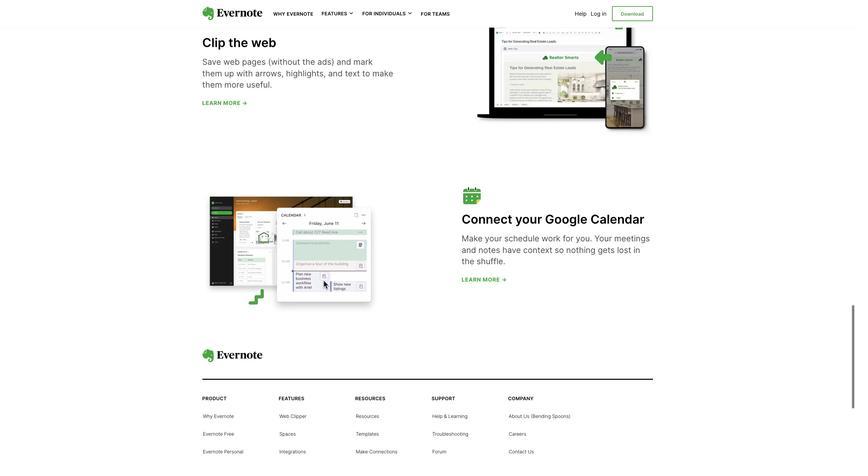 Task type: vqa. For each thing, say whether or not it's contained in the screenshot.


Task type: describe. For each thing, give the bounding box(es) containing it.
help & learning
[[433, 414, 468, 420]]

web clipper
[[280, 414, 307, 420]]

about us (bending spoons) link
[[509, 413, 571, 420]]

your for make
[[485, 234, 502, 244]]

log in link
[[591, 10, 607, 17]]

help link
[[575, 10, 587, 17]]

→ for the
[[242, 100, 248, 107]]

2 them from the top
[[202, 80, 222, 90]]

for for for individuals
[[363, 11, 373, 16]]

free
[[224, 432, 234, 438]]

connect
[[462, 212, 513, 227]]

clip
[[202, 35, 226, 50]]

evernote inside "link"
[[203, 450, 223, 455]]

up
[[225, 69, 234, 79]]

1 vertical spatial and
[[328, 69, 343, 79]]

integrations link
[[280, 449, 306, 456]]

for individuals
[[363, 11, 406, 16]]

1 vertical spatial why
[[203, 414, 213, 420]]

nothing
[[567, 246, 596, 255]]

careers link
[[509, 431, 527, 438]]

spaces link
[[280, 431, 296, 438]]

so
[[555, 246, 564, 255]]

learn more → link for connect
[[462, 277, 507, 284]]

save web pages (without the ads) and mark them up with arrows, highlights, and text to make them more useful.
[[202, 57, 394, 90]]

teams
[[433, 11, 450, 17]]

troubleshooting
[[433, 432, 469, 438]]

calendar
[[591, 212, 645, 227]]

us for contact
[[528, 450, 534, 455]]

clipper
[[291, 414, 307, 420]]

careers
[[509, 432, 527, 438]]

make for make connections
[[356, 450, 368, 455]]

make connections link
[[356, 449, 398, 456]]

web inside 'save web pages (without the ads) and mark them up with arrows, highlights, and text to make them more useful.'
[[224, 57, 240, 67]]

help for help & learning
[[433, 414, 443, 420]]

schedule
[[505, 234, 540, 244]]

contact us
[[509, 450, 534, 455]]

to
[[363, 69, 370, 79]]

connections
[[370, 450, 398, 455]]

spaces
[[280, 432, 296, 438]]

spoons)
[[553, 414, 571, 420]]

&
[[444, 414, 447, 420]]

evernote free
[[203, 432, 234, 438]]

showcase of the calendar feature of evernote image
[[202, 181, 380, 317]]

learn for clip
[[202, 100, 222, 107]]

with
[[237, 69, 253, 79]]

forum
[[433, 450, 447, 455]]

why evernote for the topmost why evernote link
[[273, 11, 314, 17]]

resources link
[[356, 413, 379, 420]]

(bending
[[531, 414, 551, 420]]

shuffle.
[[477, 257, 506, 267]]

0 vertical spatial the
[[229, 35, 248, 50]]

work
[[542, 234, 561, 244]]

contact
[[509, 450, 527, 455]]

help for help
[[575, 10, 587, 17]]

for individuals button
[[363, 10, 413, 17]]

text
[[345, 69, 360, 79]]

help & learning link
[[433, 413, 468, 420]]

connect your google calendar
[[462, 212, 645, 227]]

log in
[[591, 10, 607, 17]]

0 vertical spatial and
[[337, 57, 351, 67]]

meetings
[[615, 234, 650, 244]]

the inside 'make your schedule work for you. your meetings and notes have context so nothing gets lost in the shuffle.'
[[462, 257, 475, 267]]



Task type: locate. For each thing, give the bounding box(es) containing it.
2 vertical spatial more
[[483, 277, 500, 284]]

make
[[462, 234, 483, 244], [356, 450, 368, 455]]

learn more → link down up
[[202, 100, 248, 107]]

1 horizontal spatial learn
[[462, 277, 482, 284]]

features button
[[322, 10, 354, 17]]

more for clip
[[223, 100, 241, 107]]

and inside 'make your schedule work for you. your meetings and notes have context so nothing gets lost in the shuffle.'
[[462, 246, 477, 255]]

us right about
[[524, 414, 530, 420]]

1 vertical spatial us
[[528, 450, 534, 455]]

for left teams
[[421, 11, 431, 17]]

1 vertical spatial evernote logo image
[[202, 350, 263, 363]]

company
[[509, 396, 534, 402]]

1 vertical spatial your
[[485, 234, 502, 244]]

0 vertical spatial why evernote link
[[273, 10, 314, 17]]

2 vertical spatial the
[[462, 257, 475, 267]]

1 vertical spatial the
[[303, 57, 315, 67]]

highlights,
[[286, 69, 326, 79]]

your
[[595, 234, 613, 244]]

web
[[280, 414, 290, 420]]

make your schedule work for you. your meetings and notes have context so nothing gets lost in the shuffle.
[[462, 234, 650, 267]]

1 horizontal spatial learn more →
[[462, 277, 507, 284]]

templates
[[356, 432, 379, 438]]

you.
[[576, 234, 593, 244]]

1 horizontal spatial make
[[462, 234, 483, 244]]

make up notes
[[462, 234, 483, 244]]

features inside button
[[322, 11, 348, 16]]

web
[[251, 35, 277, 50], [224, 57, 240, 67]]

evernote free link
[[203, 431, 234, 438]]

for
[[563, 234, 574, 244]]

0 vertical spatial learn more →
[[202, 100, 248, 107]]

showcase of the web clipper feature of evernote image
[[476, 7, 653, 137]]

mark
[[354, 57, 373, 67]]

1 vertical spatial why evernote link
[[203, 413, 234, 420]]

1 vertical spatial web
[[224, 57, 240, 67]]

1 vertical spatial →
[[502, 277, 507, 284]]

1 horizontal spatial learn more → link
[[462, 277, 507, 284]]

support
[[432, 396, 456, 402]]

personal
[[224, 450, 244, 455]]

for inside button
[[363, 11, 373, 16]]

1 horizontal spatial why
[[273, 11, 286, 17]]

0 vertical spatial evernote logo image
[[202, 7, 263, 20]]

log
[[591, 10, 601, 17]]

learn
[[202, 100, 222, 107], [462, 277, 482, 284]]

1 horizontal spatial help
[[575, 10, 587, 17]]

make for make your schedule work for you. your meetings and notes have context so nothing gets lost in the shuffle.
[[462, 234, 483, 244]]

why evernote
[[273, 11, 314, 17], [203, 414, 234, 420]]

us inside "link"
[[524, 414, 530, 420]]

for
[[363, 11, 373, 16], [421, 11, 431, 17]]

troubleshooting link
[[433, 431, 469, 438]]

and up text
[[337, 57, 351, 67]]

1 horizontal spatial why evernote link
[[273, 10, 314, 17]]

0 vertical spatial resources
[[355, 396, 386, 402]]

resources
[[355, 396, 386, 402], [356, 414, 379, 420]]

1 horizontal spatial your
[[516, 212, 542, 227]]

useful.
[[247, 80, 272, 90]]

your up notes
[[485, 234, 502, 244]]

→
[[242, 100, 248, 107], [502, 277, 507, 284]]

0 vertical spatial web
[[251, 35, 277, 50]]

in down meetings
[[634, 246, 641, 255]]

learn for connect
[[462, 277, 482, 284]]

web up 'pages'
[[251, 35, 277, 50]]

1 vertical spatial resources
[[356, 414, 379, 420]]

1 horizontal spatial for
[[421, 11, 431, 17]]

0 horizontal spatial why evernote link
[[203, 413, 234, 420]]

(without
[[268, 57, 300, 67]]

1 vertical spatial learn
[[462, 277, 482, 284]]

help left log
[[575, 10, 587, 17]]

0 horizontal spatial the
[[229, 35, 248, 50]]

evernote
[[287, 11, 314, 17], [214, 414, 234, 420], [203, 432, 223, 438], [203, 450, 223, 455]]

notes
[[479, 246, 501, 255]]

→ for your
[[502, 277, 507, 284]]

evernote personal
[[203, 450, 244, 455]]

0 vertical spatial them
[[202, 69, 222, 79]]

0 vertical spatial help
[[575, 10, 587, 17]]

gets
[[598, 246, 615, 255]]

→ down shuffle.
[[502, 277, 507, 284]]

→ down useful.
[[242, 100, 248, 107]]

in inside 'make your schedule work for you. your meetings and notes have context so nothing gets lost in the shuffle.'
[[634, 246, 641, 255]]

1 vertical spatial why evernote
[[203, 414, 234, 420]]

the left shuffle.
[[462, 257, 475, 267]]

more inside 'save web pages (without the ads) and mark them up with arrows, highlights, and text to make them more useful.'
[[225, 80, 244, 90]]

learn more → down shuffle.
[[462, 277, 507, 284]]

for for for teams
[[421, 11, 431, 17]]

the
[[229, 35, 248, 50], [303, 57, 315, 67], [462, 257, 475, 267]]

google
[[546, 212, 588, 227]]

web clipper link
[[280, 413, 307, 420]]

make
[[373, 69, 394, 79]]

your up schedule at the bottom right
[[516, 212, 542, 227]]

us
[[524, 414, 530, 420], [528, 450, 534, 455]]

1 horizontal spatial the
[[303, 57, 315, 67]]

1 them from the top
[[202, 69, 222, 79]]

the right clip
[[229, 35, 248, 50]]

0 horizontal spatial in
[[602, 10, 607, 17]]

for teams
[[421, 11, 450, 17]]

and down "ads)"
[[328, 69, 343, 79]]

0 horizontal spatial web
[[224, 57, 240, 67]]

learn more →
[[202, 100, 248, 107], [462, 277, 507, 284]]

web up up
[[224, 57, 240, 67]]

0 horizontal spatial why evernote
[[203, 414, 234, 420]]

help
[[575, 10, 587, 17], [433, 414, 443, 420]]

1 vertical spatial learn more → link
[[462, 277, 507, 284]]

download
[[621, 11, 644, 17]]

learn more → for connect
[[462, 277, 507, 284]]

help left "&" on the right bottom of page
[[433, 414, 443, 420]]

resources up templates link in the left bottom of the page
[[356, 414, 379, 420]]

context
[[524, 246, 553, 255]]

for left individuals
[[363, 11, 373, 16]]

0 vertical spatial more
[[225, 80, 244, 90]]

0 vertical spatial make
[[462, 234, 483, 244]]

0 horizontal spatial features
[[279, 396, 305, 402]]

1 horizontal spatial in
[[634, 246, 641, 255]]

features
[[322, 11, 348, 16], [279, 396, 305, 402]]

calendar icon image
[[462, 186, 483, 206]]

1 vertical spatial in
[[634, 246, 641, 255]]

arrows,
[[255, 69, 284, 79]]

1 horizontal spatial →
[[502, 277, 507, 284]]

1 horizontal spatial features
[[322, 11, 348, 16]]

1 vertical spatial them
[[202, 80, 222, 90]]

0 horizontal spatial learn more → link
[[202, 100, 248, 107]]

product
[[202, 396, 227, 402]]

0 horizontal spatial why
[[203, 414, 213, 420]]

contact us link
[[509, 449, 534, 456]]

0 vertical spatial in
[[602, 10, 607, 17]]

evernote logo image
[[202, 7, 263, 20], [202, 350, 263, 363]]

the up the highlights,
[[303, 57, 315, 67]]

for teams link
[[421, 10, 450, 17]]

0 horizontal spatial for
[[363, 11, 373, 16]]

and left notes
[[462, 246, 477, 255]]

why evernote for why evernote link to the left
[[203, 414, 234, 420]]

0 vertical spatial your
[[516, 212, 542, 227]]

evernote personal link
[[203, 449, 244, 456]]

us right contact
[[528, 450, 534, 455]]

0 horizontal spatial your
[[485, 234, 502, 244]]

templates link
[[356, 431, 379, 438]]

0 horizontal spatial →
[[242, 100, 248, 107]]

why evernote link
[[273, 10, 314, 17], [203, 413, 234, 420]]

forum link
[[433, 449, 447, 456]]

more
[[225, 80, 244, 90], [223, 100, 241, 107], [483, 277, 500, 284]]

1 horizontal spatial web
[[251, 35, 277, 50]]

2 evernote logo image from the top
[[202, 350, 263, 363]]

resources up the resources link
[[355, 396, 386, 402]]

0 vertical spatial learn
[[202, 100, 222, 107]]

learn more → link for clip
[[202, 100, 248, 107]]

learning
[[449, 414, 468, 420]]

about us (bending spoons)
[[509, 414, 571, 420]]

0 vertical spatial →
[[242, 100, 248, 107]]

us for about
[[524, 414, 530, 420]]

your inside 'make your schedule work for you. your meetings and notes have context so nothing gets lost in the shuffle.'
[[485, 234, 502, 244]]

and
[[337, 57, 351, 67], [328, 69, 343, 79], [462, 246, 477, 255]]

web clipper icon image
[[202, 9, 223, 30]]

1 vertical spatial features
[[279, 396, 305, 402]]

in right log
[[602, 10, 607, 17]]

2 horizontal spatial the
[[462, 257, 475, 267]]

why
[[273, 11, 286, 17], [203, 414, 213, 420]]

0 horizontal spatial help
[[433, 414, 443, 420]]

make inside 'make your schedule work for you. your meetings and notes have context so nothing gets lost in the shuffle.'
[[462, 234, 483, 244]]

1 evernote logo image from the top
[[202, 7, 263, 20]]

integrations
[[280, 450, 306, 455]]

pages
[[242, 57, 266, 67]]

2 vertical spatial and
[[462, 246, 477, 255]]

download link
[[612, 6, 653, 21]]

clip the web
[[202, 35, 277, 50]]

them
[[202, 69, 222, 79], [202, 80, 222, 90]]

0 horizontal spatial learn more →
[[202, 100, 248, 107]]

learn more → link
[[202, 100, 248, 107], [462, 277, 507, 284]]

0 vertical spatial features
[[322, 11, 348, 16]]

1 vertical spatial learn more →
[[462, 277, 507, 284]]

0 vertical spatial us
[[524, 414, 530, 420]]

your
[[516, 212, 542, 227], [485, 234, 502, 244]]

1 horizontal spatial why evernote
[[273, 11, 314, 17]]

have
[[503, 246, 521, 255]]

0 vertical spatial why
[[273, 11, 286, 17]]

0 horizontal spatial make
[[356, 450, 368, 455]]

about
[[509, 414, 523, 420]]

learn more → link down shuffle.
[[462, 277, 507, 284]]

1 vertical spatial more
[[223, 100, 241, 107]]

make down the templates
[[356, 450, 368, 455]]

1 vertical spatial make
[[356, 450, 368, 455]]

0 horizontal spatial learn
[[202, 100, 222, 107]]

in
[[602, 10, 607, 17], [634, 246, 641, 255]]

the inside 'save web pages (without the ads) and mark them up with arrows, highlights, and text to make them more useful.'
[[303, 57, 315, 67]]

individuals
[[374, 11, 406, 16]]

0 vertical spatial learn more → link
[[202, 100, 248, 107]]

learn more → down up
[[202, 100, 248, 107]]

your for connect
[[516, 212, 542, 227]]

0 vertical spatial why evernote
[[273, 11, 314, 17]]

make connections
[[356, 450, 398, 455]]

learn more → for clip
[[202, 100, 248, 107]]

more for connect
[[483, 277, 500, 284]]

ads)
[[318, 57, 335, 67]]

save
[[202, 57, 221, 67]]

1 vertical spatial help
[[433, 414, 443, 420]]

lost
[[618, 246, 632, 255]]



